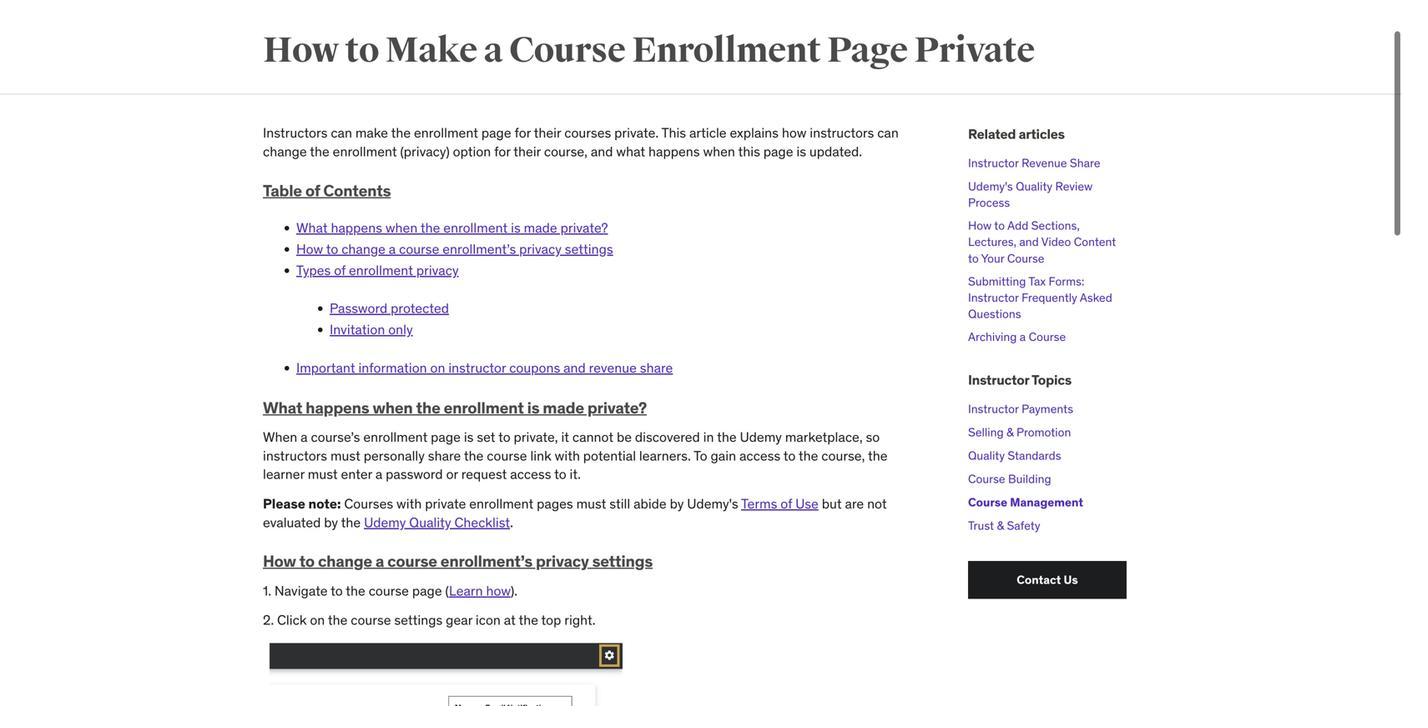 Task type: locate. For each thing, give the bounding box(es) containing it.
1 vertical spatial their
[[514, 143, 541, 160]]

by inside but are not evaluated by the
[[324, 514, 338, 532]]

the down so
[[868, 448, 888, 465]]

happens down contents
[[331, 219, 382, 236]]

0 vertical spatial change
[[263, 143, 307, 160]]

courses
[[564, 125, 611, 142]]

0 vertical spatial made
[[524, 219, 557, 236]]

1 horizontal spatial share
[[640, 360, 673, 377]]

on right click on the left of the page
[[310, 612, 325, 629]]

how up types
[[296, 241, 323, 258]]

cannot
[[572, 429, 614, 446]]

page right this
[[763, 143, 793, 160]]

quality down selling
[[968, 448, 1005, 463]]

0 vertical spatial udemy's
[[968, 179, 1013, 194]]

frequently
[[1022, 290, 1077, 305]]

article
[[689, 125, 727, 142]]

add
[[1007, 218, 1028, 233]]

1 horizontal spatial udemy's
[[968, 179, 1013, 194]]

quality inside instructor revenue share udemy's quality review process how to add sections, lectures, and video content to your course submitting tax forms: instructor frequently asked questions archiving a course
[[1016, 179, 1053, 194]]

0 vertical spatial on
[[430, 360, 445, 377]]

enrollment up password protected link on the left top
[[349, 262, 413, 279]]

private
[[425, 496, 466, 513]]

what for what happens when the enrollment is made private?
[[263, 398, 302, 418]]

1 vertical spatial what
[[263, 398, 302, 418]]

0 vertical spatial of
[[305, 181, 320, 201]]

0 horizontal spatial &
[[997, 519, 1004, 534]]

marketplace,
[[785, 429, 863, 446]]

potential
[[583, 448, 636, 465]]

private? for what happens when the enrollment is made private? how to change a course enrollment's privacy settings
[[561, 219, 608, 236]]

happens for what happens when the enrollment is made private? how to change a course enrollment's privacy settings
[[331, 219, 382, 236]]

settings
[[565, 241, 613, 258], [592, 552, 653, 572], [394, 612, 443, 629]]

how up 1.
[[263, 552, 296, 572]]

password protected link
[[330, 300, 449, 317]]

a right make
[[484, 29, 503, 72]]

0 horizontal spatial and
[[563, 360, 586, 377]]

change inside instructors can make the enrollment page for their courses private. this article explains how instructors can change the enrollment (privacy) option for their course, and what happens when this page is updated.
[[263, 143, 307, 160]]

1 vertical spatial course,
[[822, 448, 865, 465]]

must up note:
[[308, 466, 338, 483]]

1 horizontal spatial of
[[334, 262, 346, 279]]

instructor down related
[[968, 156, 1019, 171]]

instructor up selling
[[968, 402, 1019, 417]]

to right set
[[498, 429, 511, 446]]

tax
[[1029, 274, 1046, 289]]

to
[[345, 29, 379, 72], [994, 218, 1005, 233], [326, 241, 338, 258], [968, 251, 979, 266], [498, 429, 511, 446], [784, 448, 796, 465], [554, 466, 566, 483], [299, 552, 315, 572], [331, 583, 343, 600]]

1 horizontal spatial instructors
[[810, 125, 874, 142]]

for left courses
[[515, 125, 531, 142]]

when a course's enrollment page is set to private, it cannot be discovered in the udemy marketplace, so instructors must personally share the course link with potential learners. to gain access to the course, the learner must enter a password or request access to it.
[[263, 429, 888, 483]]

& up quality standards link
[[1007, 425, 1014, 440]]

0 vertical spatial by
[[670, 496, 684, 513]]

made for what happens when the enrollment is made private? how to change a course enrollment's privacy settings
[[524, 219, 557, 236]]

instructors up updated.
[[810, 125, 874, 142]]

coupons
[[509, 360, 560, 377]]

abide
[[634, 496, 667, 513]]

access right gain
[[739, 448, 781, 465]]

of right table
[[305, 181, 320, 201]]

information
[[358, 360, 427, 377]]

course
[[399, 241, 439, 258], [487, 448, 527, 465], [387, 552, 437, 572], [369, 583, 409, 600], [351, 612, 391, 629]]

forms:
[[1049, 274, 1084, 289]]

0 horizontal spatial how
[[486, 583, 511, 600]]

password
[[330, 300, 388, 317]]

change inside "what happens when the enrollment is made private? how to change a course enrollment's privacy settings"
[[342, 241, 386, 258]]

udemy's up process
[[968, 179, 1013, 194]]

page down what happens when the enrollment is made private?
[[431, 429, 461, 446]]

how up lectures,
[[968, 218, 992, 233]]

contact us
[[1017, 573, 1078, 588]]

2 vertical spatial privacy
[[536, 552, 589, 572]]

instructor up questions
[[968, 290, 1019, 305]]

1 instructor from the top
[[968, 156, 1019, 171]]

table
[[263, 181, 302, 201]]

1 vertical spatial by
[[324, 514, 338, 532]]

0 vertical spatial instructors
[[810, 125, 874, 142]]

0 vertical spatial how
[[782, 125, 807, 142]]

terms of use link
[[741, 496, 819, 513]]

0 vertical spatial access
[[739, 448, 781, 465]]

gain
[[711, 448, 736, 465]]

1 vertical spatial and
[[1019, 235, 1039, 250]]

udemy
[[740, 429, 782, 446], [364, 514, 406, 532]]

what inside "what happens when the enrollment is made private? how to change a course enrollment's privacy settings"
[[296, 219, 328, 236]]

your
[[981, 251, 1004, 266]]

1 vertical spatial for
[[494, 143, 511, 160]]

2 horizontal spatial quality
[[1016, 179, 1053, 194]]

this
[[661, 125, 686, 142]]

0 vertical spatial happens
[[649, 143, 700, 160]]

2 vertical spatial happens
[[306, 398, 369, 418]]

and left revenue
[[563, 360, 586, 377]]

course inside "what happens when the enrollment is made private? how to change a course enrollment's privacy settings"
[[399, 241, 439, 258]]

when down article at the top of page
[[703, 143, 735, 160]]

1 vertical spatial change
[[342, 241, 386, 258]]

course, down courses
[[544, 143, 588, 160]]

made inside "what happens when the enrollment is made private? how to change a course enrollment's privacy settings"
[[524, 219, 557, 236]]

and down add
[[1019, 235, 1039, 250]]

what down table of contents
[[296, 219, 328, 236]]

instructor inside the instructor payments selling & promotion quality standards course building course management trust & safety
[[968, 402, 1019, 417]]

2 vertical spatial of
[[781, 496, 792, 513]]

and inside instructors can make the enrollment page for their courses private. this article explains how instructors can change the enrollment (privacy) option for their course, and what happens when this page is updated.
[[591, 143, 613, 160]]

udemy down courses
[[364, 514, 406, 532]]

of
[[305, 181, 320, 201], [334, 262, 346, 279], [781, 496, 792, 513]]

happens inside instructors can make the enrollment page for their courses private. this article explains how instructors can change the enrollment (privacy) option for their course, and what happens when this page is updated.
[[649, 143, 700, 160]]

when inside "what happens when the enrollment is made private? how to change a course enrollment's privacy settings"
[[385, 219, 418, 236]]

how up icon
[[486, 583, 511, 600]]

1 vertical spatial udemy
[[364, 514, 406, 532]]

quality down private
[[409, 514, 451, 532]]

and
[[591, 143, 613, 160], [1019, 235, 1039, 250], [563, 360, 586, 377]]

is up the private,
[[527, 398, 539, 418]]

private? inside "what happens when the enrollment is made private? how to change a course enrollment's privacy settings"
[[561, 219, 608, 236]]

0 horizontal spatial udemy
[[364, 514, 406, 532]]

course down set
[[487, 448, 527, 465]]

quality inside the instructor payments selling & promotion quality standards course building course management trust & safety
[[968, 448, 1005, 463]]

what
[[296, 219, 328, 236], [263, 398, 302, 418]]

a up 1. navigate to the course page ( learn how ).
[[376, 552, 384, 572]]

1 horizontal spatial how
[[782, 125, 807, 142]]

gear
[[446, 612, 472, 629]]

navigate
[[275, 583, 328, 600]]

private
[[914, 29, 1035, 72]]

1.
[[263, 583, 271, 600]]

top
[[541, 612, 561, 629]]

on left instructor
[[430, 360, 445, 377]]

1 horizontal spatial udemy
[[740, 429, 782, 446]]

their right option
[[514, 143, 541, 160]]

protected
[[391, 300, 449, 317]]

enrollment inside "what happens when the enrollment is made private? how to change a course enrollment's privacy settings"
[[443, 219, 508, 236]]

revenue
[[589, 360, 637, 377]]

password
[[386, 466, 443, 483]]

is inside when a course's enrollment page is set to private, it cannot be discovered in the udemy marketplace, so instructors must personally share the course link with potential learners. to gain access to the course, the learner must enter a password or request access to it.
[[464, 429, 474, 446]]

important information on instructor coupons and revenue share link
[[296, 360, 673, 377]]

1 vertical spatial enrollment's
[[440, 552, 533, 572]]

enrollment's up learn how link
[[440, 552, 533, 572]]

is up how to change a course enrollment's privacy settings link
[[511, 219, 521, 236]]

on
[[430, 360, 445, 377], [310, 612, 325, 629]]

review
[[1055, 179, 1093, 194]]

course up the 2. click on the course settings gear icon at the top right.
[[369, 583, 409, 600]]

by down note:
[[324, 514, 338, 532]]

4 instructor from the top
[[968, 402, 1019, 417]]

are
[[845, 496, 864, 513]]

the up how to change a course enrollment's privacy settings link
[[421, 219, 440, 236]]

course up 1. navigate to the course page ( learn how ).
[[387, 552, 437, 572]]

change
[[263, 143, 307, 160], [342, 241, 386, 258], [318, 552, 372, 572]]

is inside "what happens when the enrollment is made private? how to change a course enrollment's privacy settings"
[[511, 219, 521, 236]]

1 horizontal spatial by
[[670, 496, 684, 513]]

1 vertical spatial of
[[334, 262, 346, 279]]

1 horizontal spatial and
[[591, 143, 613, 160]]

enrollment up how to change a course enrollment's privacy settings link
[[443, 219, 508, 236]]

of left use
[[781, 496, 792, 513]]

1 vertical spatial quality
[[968, 448, 1005, 463]]

0 horizontal spatial access
[[510, 466, 551, 483]]

1 horizontal spatial with
[[555, 448, 580, 465]]

1 horizontal spatial on
[[430, 360, 445, 377]]

course, down marketplace,
[[822, 448, 865, 465]]

so
[[866, 429, 880, 446]]

made for what happens when the enrollment is made private?
[[543, 398, 584, 418]]

1 vertical spatial share
[[428, 448, 461, 465]]

instructor revenue share link
[[968, 156, 1100, 171]]

how to make a course enrollment page private
[[263, 29, 1035, 72]]

what happens when the enrollment is made private? link
[[296, 219, 608, 236]]

how to add sections, lectures, and video content to your course link
[[968, 218, 1116, 266]]

0 vertical spatial when
[[703, 143, 735, 160]]

1 horizontal spatial quality
[[968, 448, 1005, 463]]

to right the navigate
[[331, 583, 343, 600]]

invitation
[[330, 321, 385, 339]]

a right enter
[[375, 466, 382, 483]]

must down course's
[[330, 448, 360, 465]]

by right abide
[[670, 496, 684, 513]]

option
[[453, 143, 491, 160]]

course
[[509, 29, 626, 72], [1007, 251, 1044, 266], [1029, 330, 1066, 345], [968, 472, 1005, 487], [968, 495, 1007, 510]]

enrollment up (privacy)
[[414, 125, 478, 142]]

how
[[782, 125, 807, 142], [486, 583, 511, 600]]

udemy quality checklist link
[[364, 514, 510, 532]]

0 vertical spatial share
[[640, 360, 673, 377]]

0 vertical spatial udemy
[[740, 429, 782, 446]]

is left updated.
[[797, 143, 806, 160]]

0 vertical spatial course,
[[544, 143, 588, 160]]

enrollment up personally
[[363, 429, 428, 446]]

instructor for instructor revenue share udemy's quality review process how to add sections, lectures, and video content to your course submitting tax forms: instructor frequently asked questions archiving a course
[[968, 156, 1019, 171]]

click
[[277, 612, 307, 629]]

sections,
[[1031, 218, 1080, 233]]

1 vertical spatial &
[[997, 519, 1004, 534]]

not
[[867, 496, 887, 513]]

happens inside "what happens when the enrollment is made private? how to change a course enrollment's privacy settings"
[[331, 219, 382, 236]]

for right option
[[494, 143, 511, 160]]

0 vertical spatial privacy
[[519, 241, 562, 258]]

udemy's left terms
[[687, 496, 738, 513]]

0 vertical spatial what
[[296, 219, 328, 236]]

how up instructors
[[263, 29, 339, 72]]

1 horizontal spatial can
[[877, 125, 899, 142]]

1 vertical spatial when
[[385, 219, 418, 236]]

enrollment inside when a course's enrollment page is set to private, it cannot be discovered in the udemy marketplace, so instructors must personally share the course link with potential learners. to gain access to the course, the learner must enter a password or request access to it.
[[363, 429, 428, 446]]

0 vertical spatial private?
[[561, 219, 608, 236]]

0 horizontal spatial udemy's
[[687, 496, 738, 513]]

request
[[461, 466, 507, 483]]

what up when
[[263, 398, 302, 418]]

submitting tax forms: instructor frequently asked questions link
[[968, 274, 1112, 322]]

a
[[484, 29, 503, 72], [389, 241, 396, 258], [1020, 330, 1026, 345], [301, 429, 308, 446], [375, 466, 382, 483], [376, 552, 384, 572]]

safety
[[1007, 519, 1040, 534]]

0 horizontal spatial share
[[428, 448, 461, 465]]

a inside "what happens when the enrollment is made private? how to change a course enrollment's privacy settings"
[[389, 241, 396, 258]]

3 instructor from the top
[[968, 372, 1029, 389]]

when up types of enrollment privacy
[[385, 219, 418, 236]]

enrollment's down the what happens when the enrollment is made private? link
[[443, 241, 516, 258]]

with down it
[[555, 448, 580, 465]]

0 horizontal spatial by
[[324, 514, 338, 532]]

udemy's
[[968, 179, 1013, 194], [687, 496, 738, 513]]

1 vertical spatial private?
[[587, 398, 647, 418]]

0 horizontal spatial course,
[[544, 143, 588, 160]]

1 horizontal spatial course,
[[822, 448, 865, 465]]

with down password
[[396, 496, 422, 513]]

0 horizontal spatial instructors
[[263, 448, 327, 465]]

privacy
[[519, 241, 562, 258], [416, 262, 459, 279], [536, 552, 589, 572]]

the right the navigate
[[346, 583, 365, 600]]

on for instructor
[[430, 360, 445, 377]]

is inside instructors can make the enrollment page for their courses private. this article explains how instructors can change the enrollment (privacy) option for their course, and what happens when this page is updated.
[[797, 143, 806, 160]]

to
[[694, 448, 707, 465]]

1 vertical spatial instructors
[[263, 448, 327, 465]]

the inside but are not evaluated by the
[[341, 514, 361, 532]]

share
[[1070, 156, 1100, 171]]

of right types
[[334, 262, 346, 279]]

the down courses
[[341, 514, 361, 532]]

private? for what happens when the enrollment is made private?
[[587, 398, 647, 418]]

1 horizontal spatial &
[[1007, 425, 1014, 440]]

0 vertical spatial and
[[591, 143, 613, 160]]

instructors up learner
[[263, 448, 327, 465]]

happens down the this
[[649, 143, 700, 160]]

0 vertical spatial with
[[555, 448, 580, 465]]

course's
[[311, 429, 360, 446]]

how right explains
[[782, 125, 807, 142]]

enrollment's inside "what happens when the enrollment is made private? how to change a course enrollment's privacy settings"
[[443, 241, 516, 258]]

discovered
[[635, 429, 700, 446]]

change up the navigate
[[318, 552, 372, 572]]

share right revenue
[[640, 360, 673, 377]]

revenue
[[1022, 156, 1067, 171]]

1 vertical spatial with
[[396, 496, 422, 513]]

to left "your"
[[968, 251, 979, 266]]

0 horizontal spatial on
[[310, 612, 325, 629]]

learn how link
[[449, 583, 511, 600]]

what happens when the enrollment is made private?
[[263, 398, 647, 418]]

0 vertical spatial quality
[[1016, 179, 1053, 194]]

udemy right in
[[740, 429, 782, 446]]

enrollment down make
[[333, 143, 397, 160]]

course,
[[544, 143, 588, 160], [822, 448, 865, 465]]

to inside "what happens when the enrollment is made private? how to change a course enrollment's privacy settings"
[[326, 241, 338, 258]]

instructor payments selling & promotion quality standards course building course management trust & safety
[[968, 402, 1083, 534]]

0 horizontal spatial of
[[305, 181, 320, 201]]

page inside when a course's enrollment page is set to private, it cannot be discovered in the udemy marketplace, so instructors must personally share the course link with potential learners. to gain access to the course, the learner must enter a password or request access to it.
[[431, 429, 461, 446]]

enrollment up "."
[[469, 496, 534, 513]]

1 vertical spatial made
[[543, 398, 584, 418]]

to left the it.
[[554, 466, 566, 483]]

only
[[388, 321, 413, 339]]

their left courses
[[534, 125, 561, 142]]

in
[[703, 429, 714, 446]]

and down courses
[[591, 143, 613, 160]]

to up types
[[326, 241, 338, 258]]

0 horizontal spatial quality
[[409, 514, 451, 532]]

a up types of enrollment privacy link in the left of the page
[[389, 241, 396, 258]]

course down the what happens when the enrollment is made private? link
[[399, 241, 439, 258]]

1 vertical spatial happens
[[331, 219, 382, 236]]

2 horizontal spatial and
[[1019, 235, 1039, 250]]

0 vertical spatial settings
[[565, 241, 613, 258]]

with
[[555, 448, 580, 465], [396, 496, 422, 513]]

instructors can make the enrollment page for their courses private. this article explains how instructors can change the enrollment (privacy) option for their course, and what happens when this page is updated.
[[263, 125, 899, 160]]

change up types of enrollment privacy link in the left of the page
[[342, 241, 386, 258]]

instructors
[[810, 125, 874, 142], [263, 448, 327, 465]]

how to change a course enrollment's privacy settings link
[[296, 241, 613, 258]]

0 vertical spatial enrollment's
[[443, 241, 516, 258]]

(privacy)
[[400, 143, 450, 160]]

a right archiving
[[1020, 330, 1026, 345]]

access down link
[[510, 466, 551, 483]]

& right trust
[[997, 519, 1004, 534]]

0 horizontal spatial can
[[331, 125, 352, 142]]

1 vertical spatial on
[[310, 612, 325, 629]]

2 vertical spatial when
[[373, 398, 413, 418]]

quality down instructor revenue share link at the top
[[1016, 179, 1053, 194]]

what for what happens when the enrollment is made private? how to change a course enrollment's privacy settings
[[296, 219, 328, 236]]

instructor up instructor payments link
[[968, 372, 1029, 389]]

important
[[296, 360, 355, 377]]

happens up course's
[[306, 398, 369, 418]]

0 vertical spatial for
[[515, 125, 531, 142]]

when down the information
[[373, 398, 413, 418]]

their
[[534, 125, 561, 142], [514, 143, 541, 160]]



Task type: vqa. For each thing, say whether or not it's contained in the screenshot.
If inside If For Whatever Reason You Are Unhappy With A Course, You Can Request A Refund, Provided The Request Meets The Guidelines In Our
no



Task type: describe. For each thing, give the bounding box(es) containing it.
link
[[530, 448, 551, 465]]

related articles
[[968, 126, 1065, 143]]

1 vertical spatial how
[[486, 583, 511, 600]]

important information on instructor coupons and revenue share
[[296, 360, 673, 377]]

course for page
[[369, 583, 409, 600]]

be
[[617, 429, 632, 446]]

when
[[263, 429, 297, 446]]

selling
[[968, 425, 1004, 440]]

it.
[[570, 466, 581, 483]]

1 can from the left
[[331, 125, 352, 142]]

2 vertical spatial change
[[318, 552, 372, 572]]

1 horizontal spatial for
[[515, 125, 531, 142]]

icon
[[476, 612, 501, 629]]

to down marketplace,
[[784, 448, 796, 465]]

the right click on the left of the page
[[328, 612, 348, 629]]

content
[[1074, 235, 1116, 250]]

private.
[[614, 125, 659, 142]]

the right in
[[717, 429, 737, 446]]

1 vertical spatial access
[[510, 466, 551, 483]]

archiving a course link
[[968, 330, 1066, 345]]

1 horizontal spatial access
[[739, 448, 781, 465]]

settings inside "what happens when the enrollment is made private? how to change a course enrollment's privacy settings"
[[565, 241, 613, 258]]

0 vertical spatial their
[[534, 125, 561, 142]]

standards
[[1008, 448, 1061, 463]]

questions
[[968, 307, 1021, 322]]

instructor for instructor payments selling & promotion quality standards course building course management trust & safety
[[968, 402, 1019, 417]]

learner
[[263, 466, 305, 483]]

contents
[[323, 181, 391, 201]]

course inside when a course's enrollment page is set to private, it cannot be discovered in the udemy marketplace, so instructors must personally share the course link with potential learners. to gain access to the course, the learner must enter a password or request access to it.
[[487, 448, 527, 465]]

enrollment
[[632, 29, 821, 72]]

privacy inside "what happens when the enrollment is made private? how to change a course enrollment's privacy settings"
[[519, 241, 562, 258]]

how inside instructor revenue share udemy's quality review process how to add sections, lectures, and video content to your course submitting tax forms: instructor frequently asked questions archiving a course
[[968, 218, 992, 233]]

1 vertical spatial udemy's
[[687, 496, 738, 513]]

the down instructors
[[310, 143, 330, 160]]

please
[[263, 496, 305, 513]]

a inside instructor revenue share udemy's quality review process how to add sections, lectures, and video content to your course submitting tax forms: instructor frequently asked questions archiving a course
[[1020, 330, 1026, 345]]

management
[[1010, 495, 1083, 510]]

instructor for instructor topics
[[968, 372, 1029, 389]]

but are not evaluated by the
[[263, 496, 887, 532]]

the inside "what happens when the enrollment is made private? how to change a course enrollment's privacy settings"
[[421, 219, 440, 236]]

udemy's quality review process link
[[968, 179, 1093, 210]]

right.
[[564, 612, 596, 629]]

and inside instructor revenue share udemy's quality review process how to add sections, lectures, and video content to your course submitting tax forms: instructor frequently asked questions archiving a course
[[1019, 235, 1039, 250]]

the down marketplace,
[[799, 448, 818, 465]]

happens for what happens when the enrollment is made private?
[[306, 398, 369, 418]]

us
[[1064, 573, 1078, 588]]

2. click on the course settings gear icon at the top right.
[[263, 612, 596, 629]]

(
[[445, 583, 449, 600]]

to left make
[[345, 29, 379, 72]]

2 vertical spatial must
[[576, 496, 606, 513]]

with inside when a course's enrollment page is set to private, it cannot be discovered in the udemy marketplace, so instructors must personally share the course link with potential learners. to gain access to the course, the learner must enter a password or request access to it.
[[555, 448, 580, 465]]

instructors inside when a course's enrollment page is set to private, it cannot be discovered in the udemy marketplace, so instructors must personally share the course link with potential learners. to gain access to the course, the learner must enter a password or request access to it.
[[263, 448, 327, 465]]

password protected invitation only
[[330, 300, 449, 339]]

contact us button
[[968, 562, 1127, 600]]

0 vertical spatial &
[[1007, 425, 1014, 440]]

video
[[1041, 235, 1071, 250]]

instructors inside instructors can make the enrollment page for their courses private. this article explains how instructors can change the enrollment (privacy) option for their course, and what happens when this page is updated.
[[810, 125, 874, 142]]

how inside instructors can make the enrollment page for their courses private. this article explains how instructors can change the enrollment (privacy) option for their course, and what happens when this page is updated.
[[782, 125, 807, 142]]

contact
[[1017, 573, 1061, 588]]

evaluated
[[263, 514, 321, 532]]

types of enrollment privacy link
[[296, 262, 459, 279]]

archiving
[[968, 330, 1017, 345]]

personally
[[364, 448, 425, 465]]

explains
[[730, 125, 779, 142]]

trust & safety link
[[968, 519, 1040, 534]]

is for when a course's enrollment page is set to private, it cannot be discovered in the udemy marketplace, so instructors must personally share the course link with potential learners. to gain access to the course, the learner must enter a password or request access to it.
[[464, 429, 474, 446]]

0 horizontal spatial with
[[396, 496, 422, 513]]

0 horizontal spatial for
[[494, 143, 511, 160]]

of for types
[[334, 262, 346, 279]]

2 vertical spatial and
[[563, 360, 586, 377]]

udemy inside when a course's enrollment page is set to private, it cannot be discovered in the udemy marketplace, so instructors must personally share the course link with potential learners. to gain access to the course, the learner must enter a password or request access to it.
[[740, 429, 782, 446]]

course for enrollment's
[[387, 552, 437, 572]]

2 can from the left
[[877, 125, 899, 142]]

please note: courses with private enrollment pages must still abide by udemy's terms of use
[[263, 496, 819, 513]]

terms
[[741, 496, 777, 513]]

a right when
[[301, 429, 308, 446]]

2 instructor from the top
[[968, 290, 1019, 305]]

how inside "what happens when the enrollment is made private? how to change a course enrollment's privacy settings"
[[296, 241, 323, 258]]

learn
[[449, 583, 483, 600]]

use
[[795, 496, 819, 513]]

instructor revenue share udemy's quality review process how to add sections, lectures, and video content to your course submitting tax forms: instructor frequently asked questions archiving a course
[[968, 156, 1116, 345]]

related
[[968, 126, 1016, 143]]

how to change a course enrollment's privacy settings
[[263, 552, 653, 572]]

instructor
[[448, 360, 506, 377]]

1. navigate to the course page ( learn how ).
[[263, 583, 518, 600]]

when for what happens when the enrollment is made private? how to change a course enrollment's privacy settings
[[385, 219, 418, 236]]

or
[[446, 466, 458, 483]]

articles
[[1019, 126, 1065, 143]]

lectures,
[[968, 235, 1017, 250]]

what
[[616, 143, 645, 160]]

types
[[296, 262, 331, 279]]

note:
[[308, 496, 341, 513]]

quality standards link
[[968, 448, 1061, 463]]

page left (
[[412, 583, 442, 600]]

course, inside when a course's enrollment page is set to private, it cannot be discovered in the udemy marketplace, so instructors must personally share the course link with potential learners. to gain access to the course, the learner must enter a password or request access to it.
[[822, 448, 865, 465]]

on for the
[[310, 612, 325, 629]]

2 vertical spatial quality
[[409, 514, 451, 532]]

course, inside instructors can make the enrollment page for their courses private. this article explains how instructors can change the enrollment (privacy) option for their course, and what happens when this page is updated.
[[544, 143, 588, 160]]

instructor payments link
[[968, 402, 1073, 417]]

udemy's inside instructor revenue share udemy's quality review process how to add sections, lectures, and video content to your course submitting tax forms: instructor frequently asked questions archiving a course
[[968, 179, 1013, 194]]

to up the navigate
[[299, 552, 315, 572]]

1 vertical spatial must
[[308, 466, 338, 483]]

learners.
[[639, 448, 691, 465]]

0 vertical spatial must
[[330, 448, 360, 465]]

the right at
[[519, 612, 538, 629]]

enrollment up set
[[444, 398, 524, 418]]

trust
[[968, 519, 994, 534]]

the right make
[[391, 125, 411, 142]]

table of contents
[[263, 181, 391, 201]]

course building link
[[968, 472, 1051, 487]]

course for settings
[[351, 612, 391, 629]]

is for what happens when the enrollment is made private?
[[527, 398, 539, 418]]

it
[[561, 429, 569, 446]]

share inside when a course's enrollment page is set to private, it cannot be discovered in the udemy marketplace, so instructors must personally share the course link with potential learners. to gain access to the course, the learner must enter a password or request access to it.
[[428, 448, 461, 465]]

what happens when the enrollment is made private? how to change a course enrollment's privacy settings
[[296, 219, 613, 258]]

is for what happens when the enrollment is made private? how to change a course enrollment's privacy settings
[[511, 219, 521, 236]]

the down the information
[[416, 398, 440, 418]]

this
[[738, 143, 760, 160]]

of for table
[[305, 181, 320, 201]]

courses
[[344, 496, 393, 513]]

1 vertical spatial privacy
[[416, 262, 459, 279]]

when for what happens when the enrollment is made private?
[[373, 398, 413, 418]]

at
[[504, 612, 516, 629]]

2 vertical spatial settings
[[394, 612, 443, 629]]

asked
[[1080, 290, 1112, 305]]

invitation only link
[[330, 321, 413, 339]]

make
[[355, 125, 388, 142]]

topics
[[1032, 372, 1072, 389]]

course management link
[[968, 495, 1083, 510]]

the up request
[[464, 448, 484, 465]]

1 vertical spatial settings
[[592, 552, 653, 572]]

2 horizontal spatial of
[[781, 496, 792, 513]]

when inside instructors can make the enrollment page for their courses private. this article explains how instructors can change the enrollment (privacy) option for their course, and what happens when this page is updated.
[[703, 143, 735, 160]]

building
[[1008, 472, 1051, 487]]

page up option
[[481, 125, 511, 142]]

).
[[511, 583, 518, 600]]

checklist
[[454, 514, 510, 532]]

to up lectures,
[[994, 218, 1005, 233]]



